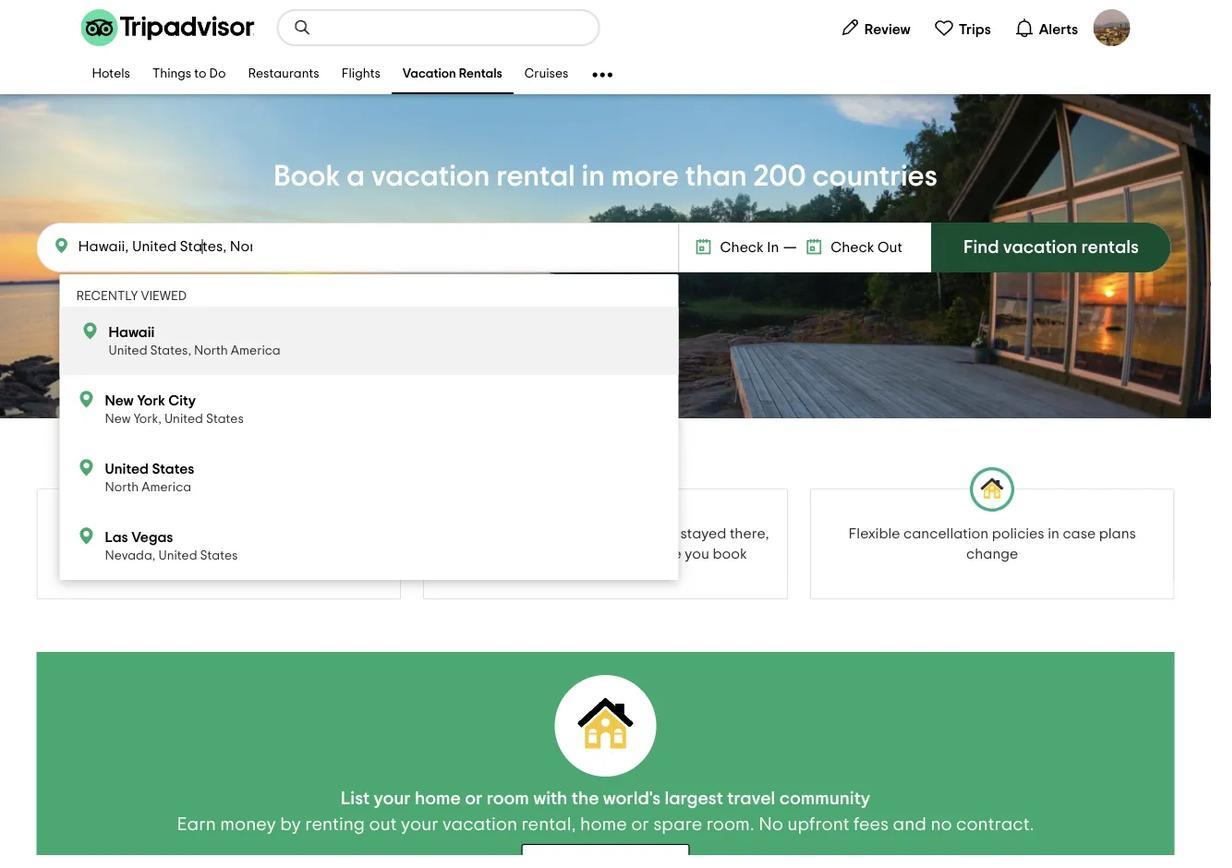 Task type: describe. For each thing, give the bounding box(es) containing it.
change
[[967, 547, 1019, 562]]

enjoy more space and privacy in a sanitized home environment with just your family and friends
[[71, 527, 367, 582]]

united inside hawaii united states, north america
[[109, 345, 147, 358]]

200
[[754, 162, 806, 191]]

spare
[[654, 816, 703, 834]]

trips link
[[926, 9, 999, 46]]

sanitized
[[305, 527, 367, 541]]

viewed
[[141, 290, 187, 303]]

so
[[464, 547, 480, 562]]

states inside united states north america
[[152, 462, 194, 477]]

united inside united states north america
[[105, 462, 149, 477]]

trips
[[959, 22, 991, 36]]

review
[[865, 22, 911, 36]]

confident
[[568, 547, 633, 562]]

recently viewed
[[76, 290, 187, 303]]

Where do you want to go? text field
[[49, 237, 252, 257]]

vegas
[[131, 530, 173, 545]]

upfront
[[788, 816, 850, 834]]

friends
[[196, 567, 242, 582]]

restaurants
[[248, 68, 319, 81]]

las vegas nevada, united states
[[105, 530, 238, 563]]

profile picture image
[[1094, 9, 1131, 46]]

flexible
[[849, 527, 901, 541]]

0 vertical spatial vacation
[[371, 162, 490, 191]]

america inside hawaii united states, north america
[[231, 345, 281, 358]]

privacy
[[224, 527, 275, 541]]

by
[[280, 816, 301, 834]]

just
[[233, 547, 256, 562]]

no
[[931, 816, 952, 834]]

1 vertical spatial your
[[374, 790, 411, 809]]

to
[[194, 68, 207, 81]]

check out
[[831, 240, 903, 255]]

reviews
[[482, 527, 531, 541]]

north inside united states north america
[[105, 481, 139, 494]]

book a vacation rental in more than 200 countries
[[274, 162, 938, 191]]

1 vertical spatial home
[[415, 790, 461, 809]]

rentals
[[459, 68, 502, 81]]

rental
[[496, 162, 575, 191]]

do
[[209, 68, 226, 81]]

case
[[1063, 527, 1096, 541]]

with inside "list your home or room with the world's largest travel community earn money by renting out your vacation rental, home or spare room. no upfront fees and no contract."
[[533, 790, 568, 809]]

vacation rentals link
[[392, 55, 514, 94]]

vacation inside "list your home or room with the world's largest travel community earn money by renting out your vacation rental, home or spare room. no upfront fees and no contract."
[[443, 816, 518, 834]]

nevada,
[[105, 550, 156, 563]]

0 vertical spatial or
[[465, 790, 483, 809]]

who've
[[631, 527, 677, 541]]

flexible cancellation policies in case plans change
[[849, 527, 1136, 562]]

in inside the 'flexible cancellation policies in case plans change'
[[1048, 527, 1060, 541]]

from
[[534, 527, 565, 541]]

check in
[[720, 240, 779, 255]]

cruises
[[525, 68, 569, 81]]

money
[[220, 816, 276, 834]]

room
[[487, 790, 529, 809]]

plans
[[1099, 527, 1136, 541]]

city
[[168, 394, 196, 408]]

rental,
[[522, 816, 576, 834]]

recently
[[76, 290, 138, 303]]

america inside united states north america
[[142, 481, 191, 494]]

countries
[[813, 162, 938, 191]]

1 new from the top
[[105, 394, 134, 408]]

flights link
[[331, 55, 392, 94]]

things to do link
[[141, 55, 237, 94]]

las
[[105, 530, 128, 545]]

states inside new york city new york, united states
[[206, 413, 244, 426]]

earn
[[177, 816, 216, 834]]

hawaii
[[109, 325, 155, 340]]

largest
[[665, 790, 723, 809]]

cruises link
[[514, 55, 580, 94]]

find vacation rentals button
[[932, 223, 1171, 273]]

vacation
[[403, 68, 456, 81]]

a inside enjoy more space and privacy in a sanitized home environment with just your family and friends
[[293, 527, 302, 541]]

feel
[[540, 547, 565, 562]]

york
[[137, 394, 165, 408]]

family
[[293, 547, 333, 562]]

with inside enjoy more space and privacy in a sanitized home environment with just your family and friends
[[202, 547, 229, 562]]

1 vertical spatial and
[[336, 547, 363, 562]]

alerts
[[1039, 22, 1078, 36]]

book
[[713, 547, 747, 562]]

find
[[964, 238, 999, 257]]

hotels link
[[81, 55, 141, 94]]

things to do
[[152, 68, 226, 81]]

community
[[780, 790, 871, 809]]



Task type: locate. For each thing, give the bounding box(es) containing it.
america up space
[[142, 481, 191, 494]]

or left room
[[465, 790, 483, 809]]

america right states,
[[231, 345, 281, 358]]

1 vertical spatial a
[[293, 527, 302, 541]]

north inside hawaii united states, north america
[[194, 345, 228, 358]]

environment
[[116, 547, 199, 562]]

2 vertical spatial states
[[200, 550, 238, 563]]

united
[[109, 345, 147, 358], [164, 413, 203, 426], [105, 462, 149, 477], [158, 550, 197, 563]]

1 vertical spatial north
[[105, 481, 139, 494]]

states,
[[150, 345, 191, 358]]

more up nevada,
[[111, 527, 145, 541]]

travel
[[727, 790, 776, 809]]

2 horizontal spatial in
[[1048, 527, 1060, 541]]

1 horizontal spatial home
[[415, 790, 461, 809]]

1 horizontal spatial you
[[685, 547, 710, 562]]

2 check from the left
[[831, 240, 875, 255]]

search image
[[293, 18, 312, 37]]

or
[[465, 790, 483, 809], [631, 816, 649, 834]]

check left in in the top right of the page
[[720, 240, 764, 255]]

1 horizontal spatial check
[[831, 240, 875, 255]]

check
[[720, 240, 764, 255], [831, 240, 875, 255]]

in inside enjoy more space and privacy in a sanitized home environment with just your family and friends
[[278, 527, 290, 541]]

new left the york
[[105, 394, 134, 408]]

1 vertical spatial america
[[142, 481, 191, 494]]

1 vertical spatial or
[[631, 816, 649, 834]]

0 vertical spatial and
[[194, 527, 221, 541]]

your inside enjoy more space and privacy in a sanitized home environment with just your family and friends
[[259, 547, 290, 562]]

2 vertical spatial your
[[401, 816, 439, 834]]

more left than
[[612, 162, 679, 191]]

than
[[685, 162, 747, 191]]

check for check in
[[720, 240, 764, 255]]

tripadvisor image
[[81, 9, 255, 46]]

cancellation
[[904, 527, 989, 541]]

new left york,
[[105, 413, 131, 426]]

0 horizontal spatial home
[[75, 547, 112, 562]]

can
[[511, 547, 537, 562]]

out
[[369, 816, 397, 834]]

1 horizontal spatial and
[[336, 547, 363, 562]]

hawaii united states, north america
[[109, 325, 281, 358]]

space
[[148, 527, 191, 541]]

restaurants link
[[237, 55, 331, 94]]

more inside enjoy more space and privacy in a sanitized home environment with just your family and friends
[[111, 527, 145, 541]]

north up las
[[105, 481, 139, 494]]

2 vertical spatial and
[[893, 816, 927, 834]]

you down the "reviews"
[[483, 547, 508, 562]]

world's
[[603, 790, 661, 809]]

0 horizontal spatial or
[[465, 790, 483, 809]]

policies
[[992, 527, 1045, 541]]

1 you from the left
[[483, 547, 508, 562]]

travelers
[[568, 527, 628, 541]]

and right space
[[194, 527, 221, 541]]

0 vertical spatial more
[[612, 162, 679, 191]]

flights
[[342, 68, 381, 81]]

there,
[[730, 527, 769, 541]]

0 vertical spatial home
[[75, 547, 112, 562]]

your right out
[[401, 816, 439, 834]]

new
[[105, 394, 134, 408], [105, 413, 131, 426]]

with up friends
[[202, 547, 229, 562]]

renting
[[305, 816, 365, 834]]

in
[[582, 162, 605, 191], [278, 527, 290, 541], [1048, 527, 1060, 541]]

a right book at the left top of page
[[347, 162, 365, 191]]

1 horizontal spatial with
[[533, 790, 568, 809]]

0 vertical spatial with
[[202, 547, 229, 562]]

2 horizontal spatial home
[[580, 816, 627, 834]]

check left out
[[831, 240, 875, 255]]

vacation inside button
[[1003, 238, 1078, 257]]

find vacation rentals
[[964, 238, 1139, 257]]

the
[[572, 790, 599, 809]]

0 vertical spatial america
[[231, 345, 281, 358]]

united down space
[[158, 550, 197, 563]]

0 vertical spatial new
[[105, 394, 134, 408]]

or down world's
[[631, 816, 649, 834]]

no
[[759, 816, 783, 834]]

1 horizontal spatial or
[[631, 816, 649, 834]]

enjoy
[[71, 527, 107, 541]]

rentals
[[1082, 238, 1139, 257]]

read
[[442, 527, 478, 541]]

in right privacy at bottom
[[278, 527, 290, 541]]

things
[[152, 68, 191, 81]]

york,
[[133, 413, 162, 426]]

and inside "list your home or room with the world's largest travel community earn money by renting out your vacation rental, home or spare room. no upfront fees and no contract."
[[893, 816, 927, 834]]

america
[[231, 345, 281, 358], [142, 481, 191, 494]]

and left no
[[893, 816, 927, 834]]

1 check from the left
[[720, 240, 764, 255]]

stayed
[[680, 527, 727, 541]]

1 vertical spatial with
[[533, 790, 568, 809]]

with
[[202, 547, 229, 562], [533, 790, 568, 809]]

before
[[637, 547, 682, 562]]

home left room
[[415, 790, 461, 809]]

0 horizontal spatial a
[[293, 527, 302, 541]]

states
[[206, 413, 244, 426], [152, 462, 194, 477], [200, 550, 238, 563]]

1 vertical spatial vacation
[[1003, 238, 1078, 257]]

0 horizontal spatial and
[[194, 527, 221, 541]]

0 horizontal spatial north
[[105, 481, 139, 494]]

vacation
[[371, 162, 490, 191], [1003, 238, 1078, 257], [443, 816, 518, 834]]

1 horizontal spatial america
[[231, 345, 281, 358]]

0 horizontal spatial more
[[111, 527, 145, 541]]

united down york,
[[105, 462, 149, 477]]

1 vertical spatial states
[[152, 462, 194, 477]]

2 vertical spatial home
[[580, 816, 627, 834]]

a
[[347, 162, 365, 191], [293, 527, 302, 541]]

0 horizontal spatial america
[[142, 481, 191, 494]]

0 vertical spatial north
[[194, 345, 228, 358]]

united states north america
[[105, 462, 194, 494]]

states right york,
[[206, 413, 244, 426]]

1 vertical spatial more
[[111, 527, 145, 541]]

in right rental on the left top
[[582, 162, 605, 191]]

out
[[878, 240, 903, 255]]

home
[[75, 547, 112, 562], [415, 790, 461, 809], [580, 816, 627, 834]]

you
[[483, 547, 508, 562], [685, 547, 710, 562]]

vacation rentals
[[403, 68, 502, 81]]

home down enjoy
[[75, 547, 112, 562]]

united inside "las vegas nevada, united states"
[[158, 550, 197, 563]]

united down hawaii
[[109, 345, 147, 358]]

0 horizontal spatial with
[[202, 547, 229, 562]]

united down the city
[[164, 413, 203, 426]]

with up rental,
[[533, 790, 568, 809]]

your right just
[[259, 547, 290, 562]]

list your home or room with the world's largest travel community earn money by renting out your vacation rental, home or spare room. no upfront fees and no contract.
[[177, 790, 1034, 834]]

home inside enjoy more space and privacy in a sanitized home environment with just your family and friends
[[75, 547, 112, 562]]

1 horizontal spatial a
[[347, 162, 365, 191]]

contract.
[[956, 816, 1034, 834]]

states inside "las vegas nevada, united states"
[[200, 550, 238, 563]]

2 new from the top
[[105, 413, 131, 426]]

0 horizontal spatial you
[[483, 547, 508, 562]]

1 vertical spatial new
[[105, 413, 131, 426]]

united inside new york city new york, united states
[[164, 413, 203, 426]]

new york city new york, united states
[[105, 394, 244, 426]]

north
[[194, 345, 228, 358], [105, 481, 139, 494]]

2 you from the left
[[685, 547, 710, 562]]

1 horizontal spatial more
[[612, 162, 679, 191]]

0 horizontal spatial in
[[278, 527, 290, 541]]

2 vertical spatial vacation
[[443, 816, 518, 834]]

alerts link
[[1007, 9, 1086, 46]]

and down sanitized
[[336, 547, 363, 562]]

read reviews from travelers who've stayed there, so you can feel confident before you book
[[442, 527, 769, 562]]

you down stayed
[[685, 547, 710, 562]]

0 horizontal spatial check
[[720, 240, 764, 255]]

0 vertical spatial states
[[206, 413, 244, 426]]

hotels
[[92, 68, 130, 81]]

0 vertical spatial your
[[259, 547, 290, 562]]

1 horizontal spatial north
[[194, 345, 228, 358]]

a up family
[[293, 527, 302, 541]]

your up out
[[374, 790, 411, 809]]

book
[[274, 162, 340, 191]]

list
[[341, 790, 370, 809]]

north right states,
[[194, 345, 228, 358]]

in left case
[[1048, 527, 1060, 541]]

your
[[259, 547, 290, 562], [374, 790, 411, 809], [401, 816, 439, 834]]

fees
[[854, 816, 889, 834]]

room.
[[707, 816, 755, 834]]

check for check out
[[831, 240, 875, 255]]

states up friends
[[200, 550, 238, 563]]

1 horizontal spatial in
[[582, 162, 605, 191]]

home down the
[[580, 816, 627, 834]]

2 horizontal spatial and
[[893, 816, 927, 834]]

None search field
[[279, 11, 598, 44]]

states down york,
[[152, 462, 194, 477]]

review link
[[832, 9, 919, 46]]

0 vertical spatial a
[[347, 162, 365, 191]]

in
[[767, 240, 779, 255]]



Task type: vqa. For each thing, say whether or not it's contained in the screenshot.
North to the top
yes



